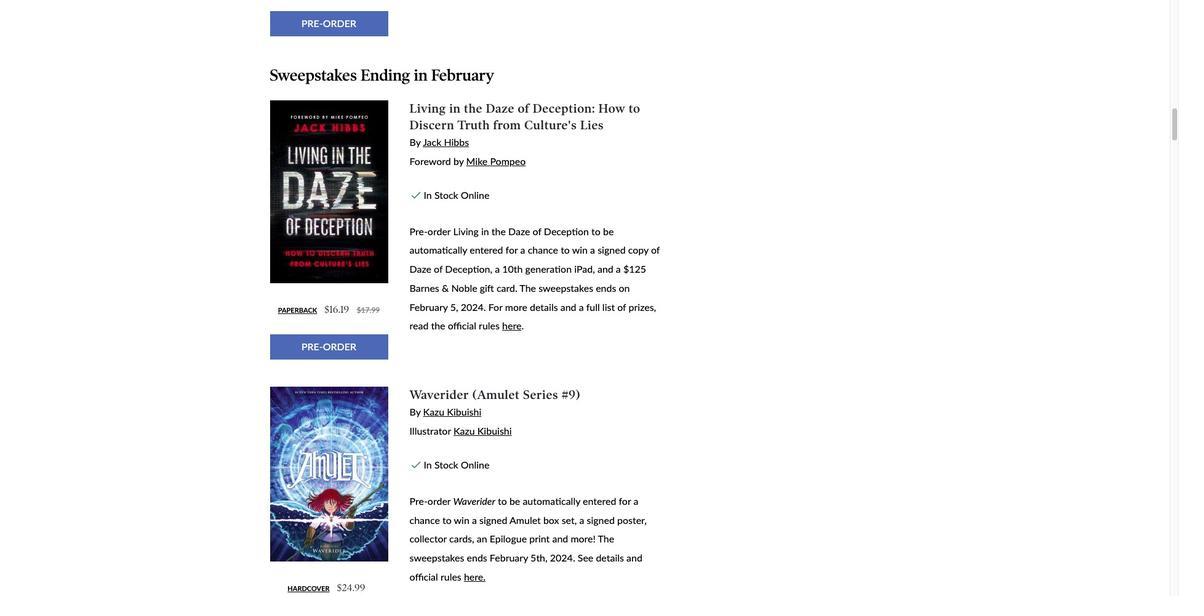 Task type: describe. For each thing, give the bounding box(es) containing it.
1 vertical spatial daze
[[509, 225, 530, 237]]

prizes,
[[629, 301, 657, 313]]

2 vertical spatial daze
[[410, 263, 432, 275]]

foreword by mike pompeo
[[410, 155, 526, 167]]

sweepstakes
[[270, 66, 357, 85]]

in inside living in the daze of deception: how to discern truth from culture's lies
[[450, 101, 461, 116]]

in stock online for (amulet
[[424, 459, 490, 470]]

illustrator kazu kibuishi
[[410, 425, 512, 437]]

ipad,
[[575, 263, 595, 275]]

read
[[410, 320, 429, 331]]

#9)
[[562, 387, 581, 402]]

a up 10th
[[521, 244, 526, 256]]

mike pompeo link
[[466, 155, 526, 167]]

pre-order waverider
[[410, 495, 496, 507]]

here. link
[[464, 571, 486, 582]]

the inside living in the daze of deception: how to discern truth from culture's lies
[[464, 101, 483, 116]]

barnes
[[410, 282, 440, 294]]

$125
[[624, 263, 647, 275]]

the inside to be automatically entered for a chance to win a signed amulet box set, a signed poster, collector cards, an epilogue print and more! the sweepstakes ends february 5th, 2024. see details and official rules
[[598, 533, 615, 545]]

5th,
[[531, 552, 548, 563]]

signed up an
[[480, 514, 508, 526]]

set,
[[562, 514, 577, 526]]

by jack hibbs
[[410, 136, 469, 148]]

waverider (amulet series #9)
[[410, 387, 581, 402]]

pre- for pre-order living in the daze of deception to be automatically entered for a chance to win a signed copy of daze of deception, a 10th generation ipad, and a $125 barnes & noble gift card. the sweepstakes ends on february 5, 2024. for more details and a full list of prizes, read the official rules
[[410, 225, 428, 237]]

sweepstakes inside to be automatically entered for a chance to win a signed amulet box set, a signed poster, collector cards, an epilogue print and more! the sweepstakes ends february 5th, 2024. see details and official rules
[[410, 552, 465, 563]]

february inside pre-order living in the daze of deception to be automatically entered for a chance to win a signed copy of daze of deception, a 10th generation ipad, and a $125 barnes & noble gift card. the sweepstakes ends on february 5, 2024. for more details and a full list of prizes, read the official rules
[[410, 301, 448, 313]]

in for waverider (amulet series #9)
[[424, 459, 432, 470]]

an
[[477, 533, 487, 545]]

collector
[[410, 533, 447, 545]]

deception,
[[445, 263, 493, 275]]

amulet
[[510, 514, 541, 526]]

in inside pre-order living in the daze of deception to be automatically entered for a chance to win a signed copy of daze of deception, a 10th generation ipad, and a $125 barnes & noble gift card. the sweepstakes ends on february 5, 2024. for more details and a full list of prizes, read the official rules
[[481, 225, 489, 237]]

print
[[530, 533, 550, 545]]

see
[[578, 552, 594, 563]]

0 vertical spatial kazu kibuishi link
[[423, 406, 482, 418]]

from
[[494, 117, 521, 132]]

here .
[[502, 320, 524, 331]]

jack hibbs link
[[423, 136, 469, 148]]

1 vertical spatial waverider
[[453, 495, 496, 507]]

of left deception
[[533, 225, 542, 237]]

series
[[523, 387, 559, 402]]

deception
[[544, 225, 589, 237]]

of right list
[[618, 301, 626, 313]]

details inside to be automatically entered for a chance to win a signed amulet box set, a signed poster, collector cards, an epilogue print and more! the sweepstakes ends february 5th, 2024. see details and official rules
[[596, 552, 624, 563]]

and left full
[[561, 301, 577, 313]]

gift
[[480, 282, 494, 294]]

.
[[522, 320, 524, 331]]

of inside living in the daze of deception: how to discern truth from culture's lies
[[518, 101, 530, 116]]

automatically inside pre-order living in the daze of deception to be automatically entered for a chance to win a signed copy of daze of deception, a 10th generation ipad, and a $125 barnes & noble gift card. the sweepstakes ends on february 5, 2024. for more details and a full list of prizes, read the official rules
[[410, 244, 467, 256]]

daze inside living in the daze of deception: how to discern truth from culture's lies
[[486, 101, 515, 116]]

living in the daze of deception: how to discern truth from culture's lies image
[[270, 100, 388, 283]]

signed inside pre-order living in the daze of deception to be automatically entered for a chance to win a signed copy of daze of deception, a 10th generation ipad, and a $125 barnes & noble gift card. the sweepstakes ends on february 5, 2024. for more details and a full list of prizes, read the official rules
[[598, 244, 626, 256]]

living inside living in the daze of deception: how to discern truth from culture's lies
[[410, 101, 446, 116]]

2 horizontal spatial the
[[492, 225, 506, 237]]

be inside pre-order living in the daze of deception to be automatically entered for a chance to win a signed copy of daze of deception, a 10th generation ipad, and a $125 barnes & noble gift card. the sweepstakes ends on february 5, 2024. for more details and a full list of prizes, read the official rules
[[603, 225, 614, 237]]

copy
[[628, 244, 649, 256]]

waverider (amulet series #9) link
[[410, 387, 581, 402]]

1 pre-order from the top
[[302, 17, 357, 29]]

2 pre- from the top
[[302, 341, 323, 352]]

2024. inside to be automatically entered for a chance to win a signed amulet box set, a signed poster, collector cards, an epilogue print and more! the sweepstakes ends february 5th, 2024. see details and official rules
[[550, 552, 576, 563]]

rules inside to be automatically entered for a chance to win a signed amulet box set, a signed poster, collector cards, an epilogue print and more! the sweepstakes ends february 5th, 2024. see details and official rules
[[441, 571, 462, 582]]

jack
[[423, 136, 442, 148]]

list
[[603, 301, 615, 313]]

mike
[[466, 155, 488, 167]]

generation
[[526, 263, 572, 275]]

entered inside pre-order living in the daze of deception to be automatically entered for a chance to win a signed copy of daze of deception, a 10th generation ipad, and a $125 barnes & noble gift card. the sweepstakes ends on february 5, 2024. for more details and a full list of prizes, read the official rules
[[470, 244, 503, 256]]

and right print
[[553, 533, 569, 545]]

here.
[[464, 571, 486, 582]]

a up poster,
[[634, 495, 639, 507]]

2 pre-order from the top
[[302, 341, 357, 352]]

1 vertical spatial kazu kibuishi link
[[454, 425, 512, 437]]

0 vertical spatial waverider
[[410, 387, 469, 402]]

a up an
[[472, 514, 477, 526]]

0 vertical spatial february
[[432, 66, 495, 85]]

online for in
[[461, 189, 490, 201]]

to up 'epilogue'
[[498, 495, 507, 507]]

kazu for by
[[423, 406, 445, 418]]

0 horizontal spatial in
[[414, 66, 428, 85]]

$17.99
[[357, 306, 380, 315]]

ends inside to be automatically entered for a chance to win a signed amulet box set, a signed poster, collector cards, an epilogue print and more! the sweepstakes ends february 5th, 2024. see details and official rules
[[467, 552, 488, 563]]

sweepstakes ending in february
[[270, 66, 495, 85]]

pompeo
[[490, 155, 526, 167]]

(amulet
[[473, 387, 520, 402]]

order for living
[[428, 225, 451, 237]]

for inside to be automatically entered for a chance to win a signed amulet box set, a signed poster, collector cards, an epilogue print and more! the sweepstakes ends february 5th, 2024. see details and official rules
[[619, 495, 631, 507]]

culture's
[[525, 117, 577, 132]]

pre-order living in the daze of deception to be automatically entered for a chance to win a signed copy of daze of deception, a 10th generation ipad, and a $125 barnes & noble gift card. the sweepstakes ends on february 5, 2024. for more details and a full list of prizes, read the official rules
[[410, 225, 660, 331]]



Task type: vqa. For each thing, say whether or not it's contained in the screenshot.
the be
yes



Task type: locate. For each thing, give the bounding box(es) containing it.
entered
[[470, 244, 503, 256], [583, 495, 617, 507]]

kibuishi up illustrator kazu kibuishi
[[447, 406, 482, 418]]

in stock online down illustrator kazu kibuishi
[[424, 459, 490, 470]]

kibuishi
[[447, 406, 482, 418], [478, 425, 512, 437]]

the right card.
[[520, 282, 536, 294]]

for inside pre-order living in the daze of deception to be automatically entered for a chance to win a signed copy of daze of deception, a 10th generation ipad, and a $125 barnes & noble gift card. the sweepstakes ends on february 5, 2024. for more details and a full list of prizes, read the official rules
[[506, 244, 518, 256]]

1 horizontal spatial living
[[453, 225, 479, 237]]

entered inside to be automatically entered for a chance to win a signed amulet box set, a signed poster, collector cards, an epilogue print and more! the sweepstakes ends february 5th, 2024. see details and official rules
[[583, 495, 617, 507]]

$24.99
[[337, 582, 366, 594]]

february down 'epilogue'
[[490, 552, 528, 563]]

by for living in the daze of deception: how to discern truth from culture's lies
[[410, 136, 421, 148]]

1 in stock online from the top
[[424, 189, 490, 201]]

lies
[[581, 117, 604, 132]]

2024. inside pre-order living in the daze of deception to be automatically entered for a chance to win a signed copy of daze of deception, a 10th generation ipad, and a $125 barnes & noble gift card. the sweepstakes ends on february 5, 2024. for more details and a full list of prizes, read the official rules
[[461, 301, 486, 313]]

1 vertical spatial pre-order button
[[270, 334, 388, 360]]

pre-order up sweepstakes
[[302, 17, 357, 29]]

pre-order button
[[270, 11, 388, 36], [270, 334, 388, 360]]

in down foreword
[[424, 189, 432, 201]]

pre- up barnes
[[410, 225, 428, 237]]

win
[[572, 244, 588, 256], [454, 514, 470, 526]]

full
[[587, 301, 600, 313]]

0 vertical spatial by
[[410, 136, 421, 148]]

living inside pre-order living in the daze of deception to be automatically entered for a chance to win a signed copy of daze of deception, a 10th generation ipad, and a $125 barnes & noble gift card. the sweepstakes ends on february 5, 2024. for more details and a full list of prizes, read the official rules
[[453, 225, 479, 237]]

be
[[603, 225, 614, 237], [510, 495, 520, 507]]

10th
[[503, 263, 523, 275]]

0 vertical spatial automatically
[[410, 244, 467, 256]]

online for (amulet
[[461, 459, 490, 470]]

for up 10th
[[506, 244, 518, 256]]

in down illustrator
[[424, 459, 432, 470]]

1 vertical spatial kibuishi
[[478, 425, 512, 437]]

details
[[530, 301, 558, 313], [596, 552, 624, 563]]

official down 5,
[[448, 320, 477, 331]]

0 vertical spatial in stock online
[[424, 189, 490, 201]]

hibbs
[[444, 136, 469, 148]]

0 vertical spatial rules
[[479, 320, 500, 331]]

pre-order button down $16.19 at the left of page
[[270, 334, 388, 360]]

hardcover
[[288, 585, 330, 593]]

2 in from the top
[[424, 459, 432, 470]]

order
[[323, 17, 357, 29], [323, 341, 357, 352]]

0 horizontal spatial details
[[530, 301, 558, 313]]

1 in from the top
[[424, 189, 432, 201]]

of right copy
[[651, 244, 660, 256]]

entered up more!
[[583, 495, 617, 507]]

&
[[442, 282, 449, 294]]

a left 10th
[[495, 263, 500, 275]]

chance up collector
[[410, 514, 440, 526]]

the
[[520, 282, 536, 294], [598, 533, 615, 545]]

signed
[[598, 244, 626, 256], [480, 514, 508, 526], [587, 514, 615, 526]]

in
[[424, 189, 432, 201], [424, 459, 432, 470]]

and right ipad,
[[598, 263, 614, 275]]

0 vertical spatial stock
[[435, 189, 459, 201]]

online
[[461, 189, 490, 201], [461, 459, 490, 470]]

order down $16.19 at the left of page
[[323, 341, 357, 352]]

1 vertical spatial stock
[[435, 459, 459, 470]]

0 vertical spatial online
[[461, 189, 490, 201]]

2 vertical spatial in
[[481, 225, 489, 237]]

to down pre-order waverider
[[443, 514, 452, 526]]

1 vertical spatial pre-order
[[302, 341, 357, 352]]

to down deception
[[561, 244, 570, 256]]

chance inside pre-order living in the daze of deception to be automatically entered for a chance to win a signed copy of daze of deception, a 10th generation ipad, and a $125 barnes & noble gift card. the sweepstakes ends on february 5, 2024. for more details and a full list of prizes, read the official rules
[[528, 244, 559, 256]]

pre-order
[[302, 17, 357, 29], [302, 341, 357, 352]]

2 order from the top
[[428, 495, 451, 507]]

entered up deception,
[[470, 244, 503, 256]]

sweepstakes down generation
[[539, 282, 594, 294]]

1 horizontal spatial official
[[448, 320, 477, 331]]

kazu
[[423, 406, 445, 418], [454, 425, 475, 437]]

pre- for pre-order waverider
[[410, 495, 428, 507]]

1 order from the top
[[323, 17, 357, 29]]

order
[[428, 225, 451, 237], [428, 495, 451, 507]]

ends up here.
[[467, 552, 488, 563]]

1 vertical spatial in
[[424, 459, 432, 470]]

by left jack
[[410, 136, 421, 148]]

0 horizontal spatial ends
[[467, 552, 488, 563]]

to right deception
[[592, 225, 601, 237]]

signed up more!
[[587, 514, 615, 526]]

1 online from the top
[[461, 189, 490, 201]]

stock down by
[[435, 189, 459, 201]]

online down illustrator kazu kibuishi
[[461, 459, 490, 470]]

poster,
[[618, 514, 647, 526]]

daze up from
[[486, 101, 515, 116]]

of up from
[[518, 101, 530, 116]]

a left full
[[579, 301, 584, 313]]

noble
[[452, 282, 478, 294]]

0 horizontal spatial be
[[510, 495, 520, 507]]

1 pre-order button from the top
[[270, 11, 388, 36]]

living up discern
[[410, 101, 446, 116]]

a left $125
[[616, 263, 621, 275]]

1 vertical spatial february
[[410, 301, 448, 313]]

february down barnes
[[410, 301, 448, 313]]

1 vertical spatial in stock online
[[424, 459, 490, 470]]

1 pre- from the top
[[410, 225, 428, 237]]

by for waverider (amulet series #9)
[[410, 406, 421, 418]]

in for living in the daze of deception: how to discern truth from culture's lies
[[424, 189, 432, 201]]

on
[[619, 282, 630, 294]]

automatically up deception,
[[410, 244, 467, 256]]

1 order from the top
[[428, 225, 451, 237]]

0 vertical spatial win
[[572, 244, 588, 256]]

be up amulet
[[510, 495, 520, 507]]

1 vertical spatial chance
[[410, 514, 440, 526]]

0 vertical spatial ends
[[596, 282, 617, 294]]

the right read
[[431, 320, 446, 331]]

in stock online
[[424, 189, 490, 201], [424, 459, 490, 470]]

pre-
[[410, 225, 428, 237], [410, 495, 428, 507]]

ends
[[596, 282, 617, 294], [467, 552, 488, 563]]

kibuishi for illustrator kazu kibuishi
[[478, 425, 512, 437]]

1 vertical spatial entered
[[583, 495, 617, 507]]

1 by from the top
[[410, 136, 421, 148]]

paperback
[[278, 306, 317, 314]]

be right deception
[[603, 225, 614, 237]]

1 horizontal spatial for
[[619, 495, 631, 507]]

0 horizontal spatial entered
[[470, 244, 503, 256]]

1 vertical spatial 2024.
[[550, 552, 576, 563]]

0 vertical spatial entered
[[470, 244, 503, 256]]

0 vertical spatial in
[[424, 189, 432, 201]]

pre- down paperback
[[302, 341, 323, 352]]

daze
[[486, 101, 515, 116], [509, 225, 530, 237], [410, 263, 432, 275]]

in up deception,
[[481, 225, 489, 237]]

automatically
[[410, 244, 467, 256], [523, 495, 581, 507]]

2 vertical spatial the
[[431, 320, 446, 331]]

details right the more
[[530, 301, 558, 313]]

living
[[410, 101, 446, 116], [453, 225, 479, 237]]

pre-order button up sweepstakes
[[270, 11, 388, 36]]

order up deception,
[[428, 225, 451, 237]]

a right the set, at the left bottom of page
[[580, 514, 585, 526]]

be inside to be automatically entered for a chance to win a signed amulet box set, a signed poster, collector cards, an epilogue print and more! the sweepstakes ends february 5th, 2024. see details and official rules
[[510, 495, 520, 507]]

living in the daze of deception: how to discern truth from culture's lies link
[[410, 101, 641, 132]]

2 online from the top
[[461, 459, 490, 470]]

box
[[544, 514, 559, 526]]

sweepstakes down collector
[[410, 552, 465, 563]]

0 vertical spatial daze
[[486, 101, 515, 116]]

details inside pre-order living in the daze of deception to be automatically entered for a chance to win a signed copy of daze of deception, a 10th generation ipad, and a $125 barnes & noble gift card. the sweepstakes ends on february 5, 2024. for more details and a full list of prizes, read the official rules
[[530, 301, 558, 313]]

official inside pre-order living in the daze of deception to be automatically entered for a chance to win a signed copy of daze of deception, a 10th generation ipad, and a $125 barnes & noble gift card. the sweepstakes ends on february 5, 2024. for more details and a full list of prizes, read the official rules
[[448, 320, 477, 331]]

a up ipad,
[[591, 244, 595, 256]]

1 vertical spatial by
[[410, 406, 421, 418]]

1 horizontal spatial the
[[598, 533, 615, 545]]

2024. left see
[[550, 552, 576, 563]]

pre- inside pre-order living in the daze of deception to be automatically entered for a chance to win a signed copy of daze of deception, a 10th generation ipad, and a $125 barnes & noble gift card. the sweepstakes ends on february 5, 2024. for more details and a full list of prizes, read the official rules
[[410, 225, 428, 237]]

1 vertical spatial kazu
[[454, 425, 475, 437]]

2 horizontal spatial in
[[481, 225, 489, 237]]

1 vertical spatial online
[[461, 459, 490, 470]]

1 vertical spatial for
[[619, 495, 631, 507]]

0 vertical spatial chance
[[528, 244, 559, 256]]

living up deception,
[[453, 225, 479, 237]]

0 vertical spatial the
[[464, 101, 483, 116]]

2 by from the top
[[410, 406, 421, 418]]

ending
[[361, 66, 410, 85]]

official down collector
[[410, 571, 438, 582]]

0 vertical spatial official
[[448, 320, 477, 331]]

chance
[[528, 244, 559, 256], [410, 514, 440, 526]]

pre- up collector
[[410, 495, 428, 507]]

order for waverider
[[428, 495, 451, 507]]

2 pre- from the top
[[410, 495, 428, 507]]

sweepstakes inside pre-order living in the daze of deception to be automatically entered for a chance to win a signed copy of daze of deception, a 10th generation ipad, and a $125 barnes & noble gift card. the sweepstakes ends on february 5, 2024. for more details and a full list of prizes, read the official rules
[[539, 282, 594, 294]]

for
[[489, 301, 503, 313]]

kibuishi for by kazu kibuishi
[[447, 406, 482, 418]]

in stock online down by
[[424, 189, 490, 201]]

stock for living in the daze of deception: how to discern truth from culture's lies
[[435, 189, 459, 201]]

1 horizontal spatial ends
[[596, 282, 617, 294]]

2 pre-order button from the top
[[270, 334, 388, 360]]

chance up generation
[[528, 244, 559, 256]]

chance inside to be automatically entered for a chance to win a signed amulet box set, a signed poster, collector cards, an epilogue print and more! the sweepstakes ends february 5th, 2024. see details and official rules
[[410, 514, 440, 526]]

0 horizontal spatial for
[[506, 244, 518, 256]]

1 vertical spatial the
[[492, 225, 506, 237]]

to right how
[[629, 101, 641, 116]]

kazu kibuishi link
[[423, 406, 482, 418], [454, 425, 512, 437]]

2024.
[[461, 301, 486, 313], [550, 552, 576, 563]]

in up truth
[[450, 101, 461, 116]]

win inside pre-order living in the daze of deception to be automatically entered for a chance to win a signed copy of daze of deception, a 10th generation ipad, and a $125 barnes & noble gift card. the sweepstakes ends on february 5, 2024. for more details and a full list of prizes, read the official rules
[[572, 244, 588, 256]]

in
[[414, 66, 428, 85], [450, 101, 461, 116], [481, 225, 489, 237]]

here
[[502, 320, 522, 331]]

pre-
[[302, 17, 323, 29], [302, 341, 323, 352]]

details right see
[[596, 552, 624, 563]]

kazu down by kazu kibuishi
[[454, 425, 475, 437]]

february up truth
[[432, 66, 495, 85]]

0 vertical spatial kazu
[[423, 406, 445, 418]]

epilogue
[[490, 533, 527, 545]]

0 vertical spatial living
[[410, 101, 446, 116]]

1 horizontal spatial be
[[603, 225, 614, 237]]

the inside pre-order living in the daze of deception to be automatically entered for a chance to win a signed copy of daze of deception, a 10th generation ipad, and a $125 barnes & noble gift card. the sweepstakes ends on february 5, 2024. for more details and a full list of prizes, read the official rules
[[520, 282, 536, 294]]

0 vertical spatial order
[[428, 225, 451, 237]]

0 horizontal spatial kazu
[[423, 406, 445, 418]]

to inside living in the daze of deception: how to discern truth from culture's lies
[[629, 101, 641, 116]]

online down mike
[[461, 189, 490, 201]]

1 horizontal spatial 2024.
[[550, 552, 576, 563]]

by up illustrator
[[410, 406, 421, 418]]

0 horizontal spatial automatically
[[410, 244, 467, 256]]

order up sweepstakes
[[323, 17, 357, 29]]

0 vertical spatial in
[[414, 66, 428, 85]]

1 vertical spatial sweepstakes
[[410, 552, 465, 563]]

1 vertical spatial living
[[453, 225, 479, 237]]

in right ending
[[414, 66, 428, 85]]

stock down illustrator kazu kibuishi
[[435, 459, 459, 470]]

1 horizontal spatial in
[[450, 101, 461, 116]]

rules inside pre-order living in the daze of deception to be automatically entered for a chance to win a signed copy of daze of deception, a 10th generation ipad, and a $125 barnes & noble gift card. the sweepstakes ends on february 5, 2024. for more details and a full list of prizes, read the official rules
[[479, 320, 500, 331]]

2 in stock online from the top
[[424, 459, 490, 470]]

1 vertical spatial ends
[[467, 552, 488, 563]]

the up 10th
[[492, 225, 506, 237]]

0 horizontal spatial official
[[410, 571, 438, 582]]

5,
[[451, 301, 459, 313]]

daze up barnes
[[410, 263, 432, 275]]

1 pre- from the top
[[302, 17, 323, 29]]

0 horizontal spatial living
[[410, 101, 446, 116]]

to be automatically entered for a chance to win a signed amulet box set, a signed poster, collector cards, an epilogue print and more! the sweepstakes ends february 5th, 2024. see details and official rules
[[410, 495, 647, 582]]

the
[[464, 101, 483, 116], [492, 225, 506, 237], [431, 320, 446, 331]]

1 horizontal spatial entered
[[583, 495, 617, 507]]

0 horizontal spatial win
[[454, 514, 470, 526]]

kazu kibuishi link down the waverider (amulet series #9)
[[454, 425, 512, 437]]

win up ipad,
[[572, 244, 588, 256]]

kazu for illustrator
[[454, 425, 475, 437]]

0 horizontal spatial the
[[431, 320, 446, 331]]

1 vertical spatial be
[[510, 495, 520, 507]]

0 vertical spatial pre-order
[[302, 17, 357, 29]]

1 vertical spatial in
[[450, 101, 461, 116]]

1 horizontal spatial rules
[[479, 320, 500, 331]]

1 vertical spatial rules
[[441, 571, 462, 582]]

win inside to be automatically entered for a chance to win a signed amulet box set, a signed poster, collector cards, an epilogue print and more! the sweepstakes ends february 5th, 2024. see details and official rules
[[454, 514, 470, 526]]

1 horizontal spatial kazu
[[454, 425, 475, 437]]

0 vertical spatial details
[[530, 301, 558, 313]]

0 vertical spatial be
[[603, 225, 614, 237]]

1 horizontal spatial details
[[596, 552, 624, 563]]

how
[[599, 101, 626, 116]]

ends inside pre-order living in the daze of deception to be automatically entered for a chance to win a signed copy of daze of deception, a 10th generation ipad, and a $125 barnes & noble gift card. the sweepstakes ends on february 5, 2024. for more details and a full list of prizes, read the official rules
[[596, 282, 617, 294]]

2 stock from the top
[[435, 459, 459, 470]]

and down poster,
[[627, 552, 643, 563]]

pre- up sweepstakes
[[302, 17, 323, 29]]

in stock online for in
[[424, 189, 490, 201]]

0 horizontal spatial chance
[[410, 514, 440, 526]]

february
[[432, 66, 495, 85], [410, 301, 448, 313], [490, 552, 528, 563]]

daze up 10th
[[509, 225, 530, 237]]

official
[[448, 320, 477, 331], [410, 571, 438, 582]]

$16.19
[[325, 304, 349, 316]]

kibuishi down the waverider (amulet series #9)
[[478, 425, 512, 437]]

1 vertical spatial the
[[598, 533, 615, 545]]

card.
[[497, 282, 518, 294]]

1 stock from the top
[[435, 189, 459, 201]]

order up collector
[[428, 495, 451, 507]]

discern
[[410, 117, 455, 132]]

1 horizontal spatial the
[[464, 101, 483, 116]]

waverider up by kazu kibuishi
[[410, 387, 469, 402]]

waverider up an
[[453, 495, 496, 507]]

0 horizontal spatial 2024.
[[461, 301, 486, 313]]

0 horizontal spatial the
[[520, 282, 536, 294]]

1 vertical spatial pre-
[[302, 341, 323, 352]]

here link
[[502, 320, 522, 331]]

kazu up illustrator
[[423, 406, 445, 418]]

stock for waverider (amulet series #9)
[[435, 459, 459, 470]]

truth
[[458, 117, 490, 132]]

1 vertical spatial order
[[428, 495, 451, 507]]

the right more!
[[598, 533, 615, 545]]

for
[[506, 244, 518, 256], [619, 495, 631, 507]]

more
[[505, 301, 528, 313]]

for up poster,
[[619, 495, 631, 507]]

1 vertical spatial automatically
[[523, 495, 581, 507]]

1 horizontal spatial automatically
[[523, 495, 581, 507]]

0 vertical spatial pre-
[[410, 225, 428, 237]]

kazu kibuishi link up illustrator kazu kibuishi
[[423, 406, 482, 418]]

by
[[410, 136, 421, 148], [410, 406, 421, 418]]

0 vertical spatial 2024.
[[461, 301, 486, 313]]

0 vertical spatial pre-order button
[[270, 11, 388, 36]]

0 vertical spatial sweepstakes
[[539, 282, 594, 294]]

rules
[[479, 320, 500, 331], [441, 571, 462, 582]]

rules left here. link
[[441, 571, 462, 582]]

rules down for
[[479, 320, 500, 331]]

cards,
[[450, 533, 475, 545]]

automatically inside to be automatically entered for a chance to win a signed amulet box set, a signed poster, collector cards, an epilogue print and more! the sweepstakes ends february 5th, 2024. see details and official rules
[[523, 495, 581, 507]]

order inside pre-order living in the daze of deception to be automatically entered for a chance to win a signed copy of daze of deception, a 10th generation ipad, and a $125 barnes & noble gift card. the sweepstakes ends on february 5, 2024. for more details and a full list of prizes, read the official rules
[[428, 225, 451, 237]]

win up cards,
[[454, 514, 470, 526]]

foreword
[[410, 155, 451, 167]]

automatically up box
[[523, 495, 581, 507]]

2024. right 5,
[[461, 301, 486, 313]]

0 horizontal spatial sweepstakes
[[410, 552, 465, 563]]

a
[[521, 244, 526, 256], [591, 244, 595, 256], [495, 263, 500, 275], [616, 263, 621, 275], [579, 301, 584, 313], [634, 495, 639, 507], [472, 514, 477, 526], [580, 514, 585, 526]]

official inside to be automatically entered for a chance to win a signed amulet box set, a signed poster, collector cards, an epilogue print and more! the sweepstakes ends february 5th, 2024. see details and official rules
[[410, 571, 438, 582]]

0 vertical spatial for
[[506, 244, 518, 256]]

1 vertical spatial official
[[410, 571, 438, 582]]

deception:
[[533, 101, 596, 116]]

the up truth
[[464, 101, 483, 116]]

by
[[454, 155, 464, 167]]

0 vertical spatial order
[[323, 17, 357, 29]]

living in the daze of deception: how to discern truth from culture's lies
[[410, 101, 641, 132]]

more!
[[571, 533, 596, 545]]

of up &
[[434, 263, 443, 275]]

1 vertical spatial win
[[454, 514, 470, 526]]

1 horizontal spatial sweepstakes
[[539, 282, 594, 294]]

ends left on
[[596, 282, 617, 294]]

by kazu kibuishi
[[410, 406, 482, 418]]

2 order from the top
[[323, 341, 357, 352]]

february inside to be automatically entered for a chance to win a signed amulet box set, a signed poster, collector cards, an epilogue print and more! the sweepstakes ends february 5th, 2024. see details and official rules
[[490, 552, 528, 563]]

sweepstakes
[[539, 282, 594, 294], [410, 552, 465, 563]]

waverider
[[410, 387, 469, 402], [453, 495, 496, 507]]

0 vertical spatial pre-
[[302, 17, 323, 29]]

waverider (amulet series #9) image
[[270, 387, 388, 561]]

to
[[629, 101, 641, 116], [592, 225, 601, 237], [561, 244, 570, 256], [498, 495, 507, 507], [443, 514, 452, 526]]

1 vertical spatial order
[[323, 341, 357, 352]]

0 horizontal spatial rules
[[441, 571, 462, 582]]

illustrator
[[410, 425, 451, 437]]

1 horizontal spatial chance
[[528, 244, 559, 256]]

pre-order down $16.19 at the left of page
[[302, 341, 357, 352]]

signed left copy
[[598, 244, 626, 256]]



